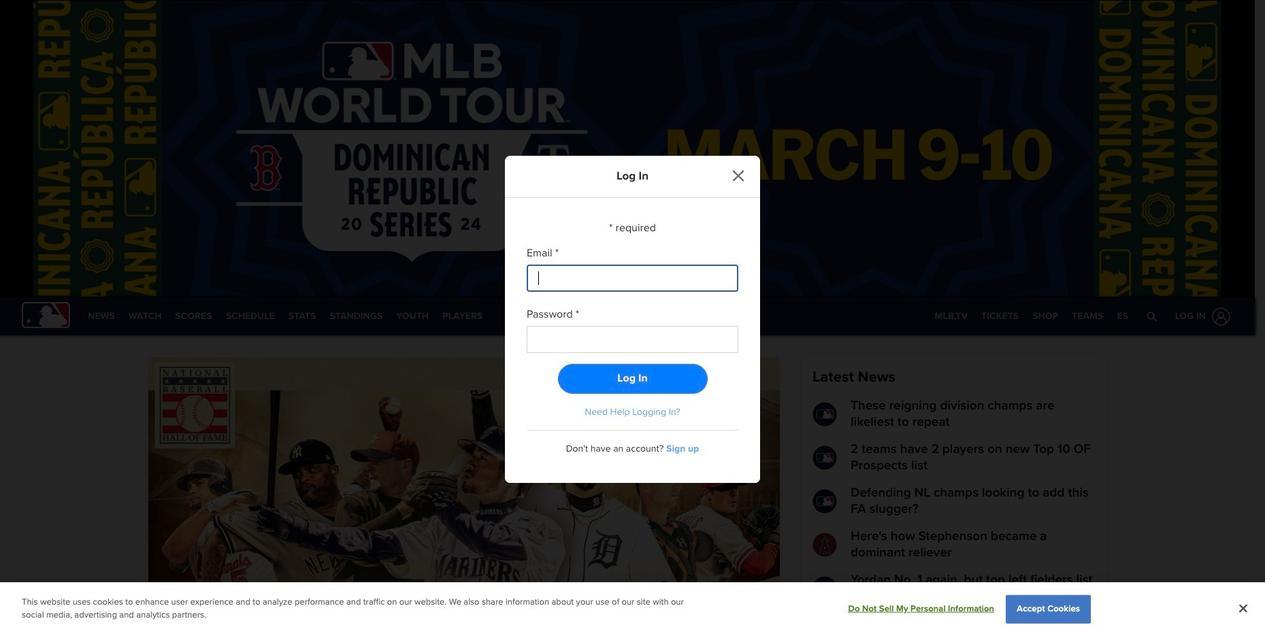 Task type: vqa. For each thing, say whether or not it's contained in the screenshot.
More on the new rules 'link'
no



Task type: describe. For each thing, give the bounding box(es) containing it.
1 mlb image from the top
[[813, 402, 838, 427]]

2 mlb image from the top
[[813, 490, 838, 514]]

the next 5 hall of fame ballots are stacked image
[[148, 358, 780, 639]]

1 mlb image from the top
[[813, 446, 838, 471]]

2 mlb image from the top
[[813, 577, 838, 601]]

angels image
[[813, 533, 838, 558]]



Task type: locate. For each thing, give the bounding box(es) containing it.
privacy alert dialog
[[0, 583, 1266, 639]]

1 vertical spatial mlb image
[[813, 490, 838, 514]]

top navigation element
[[0, 298, 1256, 336]]

major league baseball image
[[22, 302, 70, 329]]

None text field
[[527, 265, 739, 292]]

None password field
[[527, 326, 739, 353]]

secondary navigation element
[[81, 298, 490, 336]]

log in image
[[1210, 305, 1234, 329]]

1 vertical spatial mlb image
[[813, 577, 838, 601]]

0 vertical spatial mlb image
[[813, 402, 838, 427]]

search image
[[1147, 311, 1158, 322]]

0 vertical spatial mlb image
[[813, 446, 838, 471]]

close image
[[732, 169, 745, 182]]

None submit
[[558, 364, 708, 394]]

mlb image
[[813, 446, 838, 471], [813, 577, 838, 601]]

dialog
[[0, 0, 1266, 639]]

mlb image
[[813, 402, 838, 427], [813, 490, 838, 514]]



